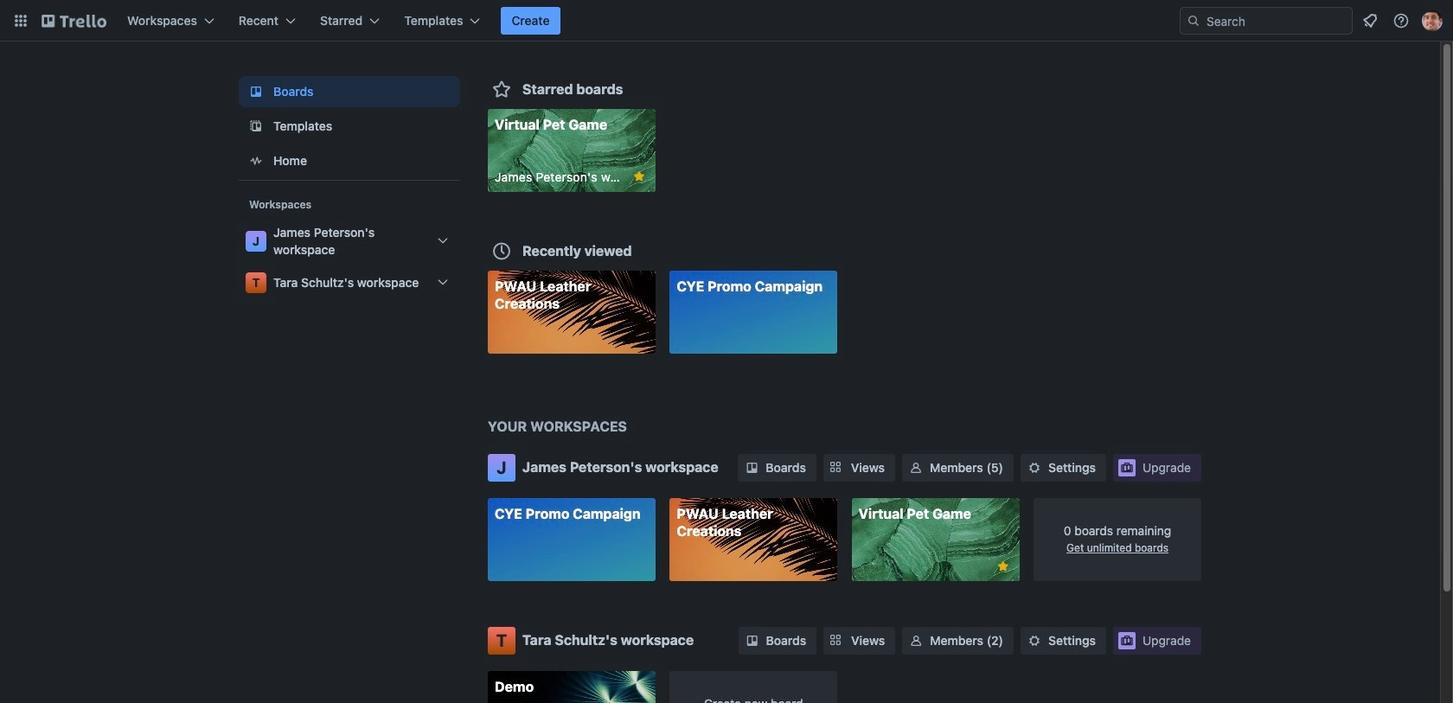 Task type: vqa. For each thing, say whether or not it's contained in the screenshot.
Search field in the top right of the page
yes



Task type: describe. For each thing, give the bounding box(es) containing it.
james peterson (jamespeterson93) image
[[1422, 10, 1443, 31]]

primary element
[[0, 0, 1453, 42]]

open information menu image
[[1393, 12, 1410, 29]]

home image
[[246, 151, 266, 171]]

click to unstar this board. it will be removed from your starred list. image
[[631, 169, 647, 184]]



Task type: locate. For each thing, give the bounding box(es) containing it.
2 sm image from the left
[[1026, 459, 1043, 477]]

sm image
[[908, 459, 925, 477], [744, 632, 761, 649], [908, 632, 925, 649], [1026, 632, 1043, 649]]

Search field
[[1180, 7, 1353, 35]]

back to home image
[[42, 7, 106, 35]]

0 horizontal spatial sm image
[[744, 459, 761, 477]]

sm image
[[744, 459, 761, 477], [1026, 459, 1043, 477]]

template board image
[[246, 116, 266, 137]]

0 notifications image
[[1360, 10, 1381, 31]]

search image
[[1187, 14, 1201, 28]]

1 horizontal spatial sm image
[[1026, 459, 1043, 477]]

board image
[[246, 81, 266, 102]]

1 sm image from the left
[[744, 459, 761, 477]]



